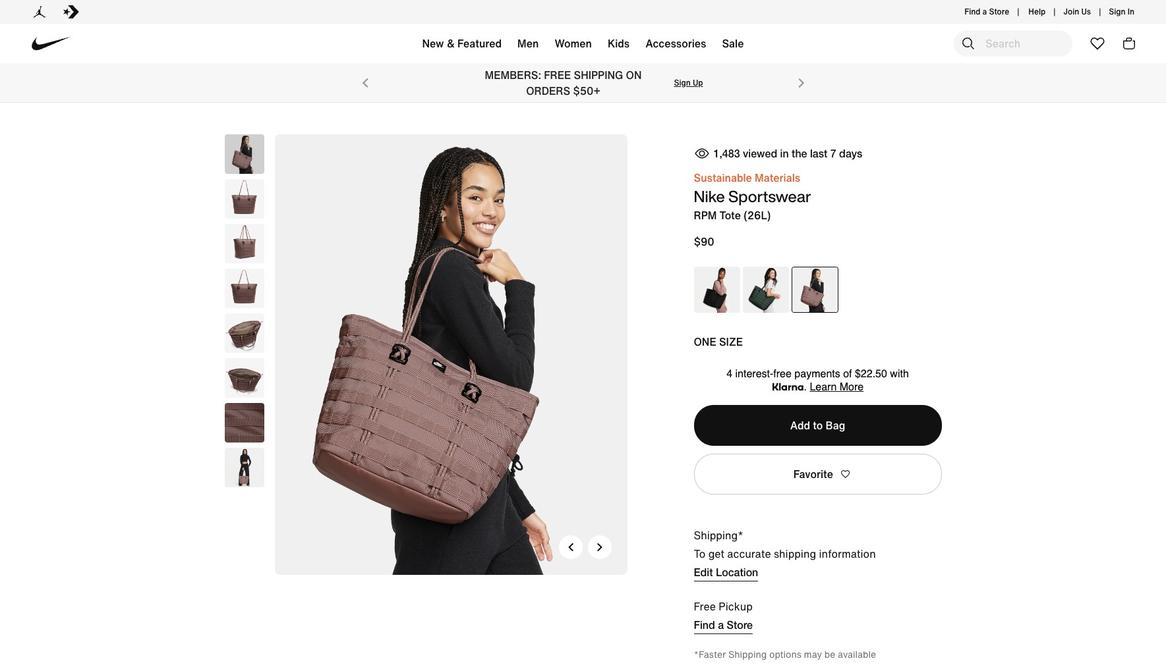 Task type: vqa. For each thing, say whether or not it's contained in the screenshot.
the bottom Sign
yes



Task type: locate. For each thing, give the bounding box(es) containing it.
store
[[989, 6, 1009, 17], [727, 619, 753, 632]]

a
[[983, 6, 987, 17], [718, 619, 724, 632]]

a inside free pickup find a store
[[718, 619, 724, 632]]

1 vertical spatial store
[[727, 619, 753, 632]]

3 | from the left
[[1099, 6, 1101, 17]]

new & featured
[[422, 36, 502, 51]]

edit location button
[[694, 565, 758, 582]]

1 horizontal spatial shipping
[[728, 648, 767, 662]]

converse image
[[63, 4, 79, 20]]

1 horizontal spatial free
[[694, 599, 716, 615]]

$50+
[[573, 83, 601, 99]]

0 horizontal spatial store
[[727, 619, 753, 632]]

free down the women link on the top of the page
[[544, 67, 571, 83]]

shipping right 'faster'
[[728, 648, 767, 662]]

2 horizontal spatial |
[[1099, 6, 1101, 17]]

faster
[[699, 648, 726, 662]]

*
[[694, 648, 699, 662]]

new
[[422, 36, 444, 51]]

add to bag
[[790, 418, 845, 434]]

1 vertical spatial free
[[694, 599, 716, 615]]

to
[[813, 418, 823, 434]]

join
[[1064, 6, 1079, 17]]

(26l)
[[744, 208, 771, 223]]

find a store link
[[962, 1, 1012, 23]]

free inside free pickup find a store
[[694, 599, 716, 615]]

to
[[694, 547, 706, 563]]

free up find a store button
[[694, 599, 716, 615]]

0 horizontal spatial |
[[1017, 6, 1019, 17]]

one size
[[694, 334, 743, 350]]

accessories link
[[638, 28, 714, 65]]

menu bar
[[224, 26, 942, 66]]

size
[[719, 334, 743, 350]]

find up the open search modal image at the top of page
[[965, 6, 981, 17]]

free inside members: free shipping on orders $50+
[[544, 67, 571, 83]]

members: free shipping on orders $50+
[[485, 67, 642, 99]]

1 horizontal spatial find
[[965, 6, 981, 17]]

sale
[[722, 36, 744, 51]]

a up the search products text field
[[983, 6, 987, 17]]

| left join
[[1054, 6, 1056, 17]]

0 horizontal spatial find
[[694, 619, 715, 632]]

0 vertical spatial find
[[965, 6, 981, 17]]

sign
[[1109, 6, 1126, 17], [674, 77, 691, 88]]

1 vertical spatial a
[[718, 619, 724, 632]]

0 horizontal spatial a
[[718, 619, 724, 632]]

shipping left on on the right top
[[574, 67, 623, 83]]

1 | from the left
[[1017, 6, 1019, 17]]

&
[[447, 36, 455, 51]]

next image
[[596, 544, 604, 552]]

shipping* to get accurate shipping information edit location
[[694, 528, 876, 579]]

a down 'pickup'
[[718, 619, 724, 632]]

free pickup find a store
[[694, 599, 753, 632]]

0 vertical spatial store
[[989, 6, 1009, 17]]

* faster shipping options may be available
[[694, 648, 876, 662]]

be
[[825, 648, 836, 662]]

materials
[[755, 170, 800, 186]]

menu bar containing new & featured
[[224, 26, 942, 66]]

0 horizontal spatial sign
[[674, 77, 691, 88]]

| left help
[[1017, 6, 1019, 17]]

previous image
[[567, 544, 575, 552]]

0 horizontal spatial shipping
[[574, 67, 623, 83]]

store down 'pickup'
[[727, 619, 753, 632]]

of
[[843, 369, 852, 381]]

favorites image
[[1090, 36, 1106, 51]]

|
[[1017, 6, 1019, 17], [1054, 6, 1056, 17], [1099, 6, 1101, 17]]

sign left up
[[674, 77, 691, 88]]

0 horizontal spatial free
[[544, 67, 571, 83]]

add to bag button
[[694, 406, 942, 446]]

favorite button
[[694, 454, 942, 495]]

0 vertical spatial shipping
[[574, 67, 623, 83]]

shipping inside members: free shipping on orders $50+
[[574, 67, 623, 83]]

find
[[965, 6, 981, 17], [694, 619, 715, 632]]

find inside free pickup find a store
[[694, 619, 715, 632]]

available
[[838, 648, 876, 662]]

0 vertical spatial sign
[[1109, 6, 1126, 17]]

sign up link
[[674, 77, 703, 88]]

black/black/white image
[[694, 267, 740, 313]]

may
[[804, 648, 822, 662]]

find a store button
[[694, 618, 753, 635]]

sign left in
[[1109, 6, 1126, 17]]

pickup
[[719, 599, 753, 615]]

find up 'faster'
[[694, 619, 715, 632]]

1 vertical spatial sign
[[674, 77, 691, 88]]

nike sportswear rpm tote (26l) image
[[224, 134, 264, 174], [275, 134, 627, 575], [224, 179, 264, 219], [224, 224, 264, 264], [224, 269, 264, 309], [224, 314, 264, 353], [224, 359, 264, 398], [224, 403, 264, 443], [224, 448, 264, 488]]

favorite
[[794, 467, 833, 483]]

| right the us at top right
[[1099, 6, 1101, 17]]

nike home page image
[[25, 18, 77, 70]]

0 vertical spatial free
[[544, 67, 571, 83]]

one
[[694, 334, 716, 350]]

nike sportswear rpm tote (26l)
[[694, 185, 812, 223]]

shipping
[[574, 67, 623, 83], [728, 648, 767, 662]]

tote
[[720, 208, 741, 223]]

1 vertical spatial find
[[694, 619, 715, 632]]

free
[[544, 67, 571, 83], [694, 599, 716, 615]]

new & featured link
[[414, 28, 510, 65]]

men
[[518, 36, 539, 51]]

learn more button
[[810, 382, 864, 394]]

edit
[[694, 566, 713, 579]]

sign inside button
[[1109, 6, 1126, 17]]

1 vertical spatial shipping
[[728, 648, 767, 662]]

sign up
[[674, 77, 703, 88]]

bag
[[826, 418, 845, 434]]

0 vertical spatial a
[[983, 6, 987, 17]]

1 horizontal spatial |
[[1054, 6, 1056, 17]]

join us link
[[1064, 1, 1091, 23]]

store up the search products text field
[[989, 6, 1009, 17]]

2 | from the left
[[1054, 6, 1056, 17]]

klarna
[[772, 381, 804, 394]]

location
[[716, 566, 758, 579]]

1 horizontal spatial sign
[[1109, 6, 1126, 17]]

members:
[[485, 67, 541, 83]]



Task type: describe. For each thing, give the bounding box(es) containing it.
us
[[1082, 6, 1091, 17]]

Search Products text field
[[954, 30, 1073, 57]]

sale link
[[714, 28, 752, 65]]

$90
[[694, 234, 714, 250]]

free
[[774, 369, 792, 381]]

men link
[[510, 28, 547, 65]]

shipping for faster
[[728, 648, 767, 662]]

sign in
[[1109, 6, 1135, 17]]

payments
[[795, 369, 840, 381]]

on
[[626, 67, 642, 83]]

1 horizontal spatial store
[[989, 6, 1009, 17]]

accurate
[[727, 547, 771, 563]]

with
[[890, 369, 909, 381]]

women link
[[547, 28, 600, 65]]

up
[[693, 77, 703, 88]]

| for find a store
[[1017, 6, 1019, 17]]

1 horizontal spatial a
[[983, 6, 987, 17]]

sustainable materials
[[694, 170, 800, 186]]

help link
[[1023, 3, 1051, 20]]

sportswear
[[729, 185, 812, 208]]

kids
[[608, 36, 630, 51]]

shipping
[[774, 547, 816, 563]]

find a store
[[965, 6, 1009, 17]]

jordan image
[[32, 4, 47, 20]]

4
[[727, 369, 733, 381]]

sign for sign in
[[1109, 6, 1126, 17]]

sign in button
[[1109, 1, 1135, 23]]

orders
[[526, 83, 570, 99]]

women
[[555, 36, 592, 51]]

sustainable
[[694, 170, 752, 186]]

get
[[709, 547, 725, 563]]

store inside free pickup find a store
[[727, 619, 753, 632]]

featured
[[457, 36, 502, 51]]

shipping for free
[[574, 67, 623, 83]]

$22.50
[[855, 369, 887, 381]]

accessories
[[646, 36, 706, 51]]

.
[[804, 382, 807, 394]]

in
[[1128, 6, 1135, 17]]

join us
[[1064, 6, 1091, 17]]

open search modal image
[[961, 36, 976, 51]]

options
[[769, 648, 802, 662]]

information
[[819, 547, 876, 563]]

help
[[1029, 6, 1046, 17]]

add
[[790, 418, 810, 434]]

| for help
[[1054, 6, 1056, 17]]

vintage green/vintage green/stadium green image
[[743, 267, 789, 313]]

more
[[840, 382, 864, 394]]

shipping*
[[694, 528, 744, 544]]

kids link
[[600, 28, 638, 65]]

interest-
[[735, 369, 774, 381]]

learn
[[810, 382, 837, 394]]

rpm
[[694, 208, 717, 223]]

smokey mauve/smokey mauve/light orewood brown image
[[792, 267, 838, 313]]

| for join us
[[1099, 6, 1101, 17]]

4 interest-free payments of $22.50 with klarna . learn more
[[727, 369, 909, 394]]

sign for sign up
[[674, 77, 691, 88]]

nike
[[694, 185, 725, 208]]



